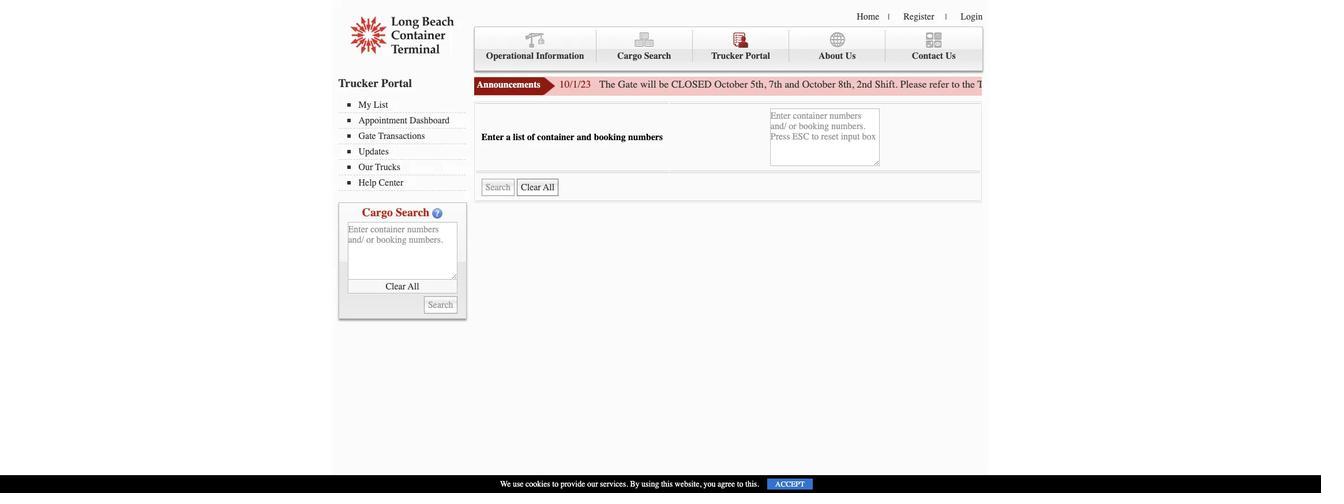 Task type: vqa. For each thing, say whether or not it's contained in the screenshot.
the of
yes



Task type: describe. For each thing, give the bounding box(es) containing it.
0 vertical spatial and
[[785, 78, 800, 91]]

1 the from the left
[[963, 78, 975, 91]]

enter
[[482, 132, 504, 143]]

week.
[[1222, 78, 1247, 91]]

a
[[506, 132, 511, 143]]

operational information
[[486, 51, 584, 61]]

of
[[527, 132, 535, 143]]

5th,
[[750, 78, 766, 91]]

help
[[359, 178, 377, 188]]

enter a list of container and booking numbers
[[482, 132, 663, 143]]

use
[[513, 480, 524, 489]]

list
[[513, 132, 525, 143]]

web
[[1055, 78, 1072, 91]]

about us link
[[789, 30, 886, 63]]

closed
[[671, 78, 712, 91]]

about
[[819, 51, 843, 61]]

register
[[904, 12, 934, 22]]

my list appointment dashboard gate transactions updates our trucks help center
[[359, 100, 450, 188]]

menu bar containing operational information
[[474, 27, 983, 71]]

Enter container numbers and/ or booking numbers.  text field
[[348, 222, 457, 280]]

cargo inside menu bar
[[617, 51, 642, 61]]

7th
[[769, 78, 782, 91]]

the
[[599, 78, 616, 91]]

services.
[[600, 480, 628, 489]]

shift.
[[875, 78, 898, 91]]

2 horizontal spatial to
[[952, 78, 960, 91]]

provide
[[561, 480, 585, 489]]

2 horizontal spatial gate
[[1005, 78, 1024, 91]]

trucker inside "trucker portal" 'link'
[[711, 51, 743, 61]]

2 october from the left
[[802, 78, 836, 91]]

1 horizontal spatial to
[[737, 480, 744, 489]]

accept
[[775, 480, 805, 489]]

trucker portal inside 'link'
[[711, 51, 770, 61]]

all
[[408, 281, 419, 292]]

we use cookies to provide our services. by using this website, you agree to this.
[[500, 480, 759, 489]]

my list link
[[347, 100, 465, 110]]

appointment
[[359, 115, 407, 126]]

you
[[704, 480, 716, 489]]

transactions
[[378, 131, 425, 141]]

clear
[[386, 281, 406, 292]]

dashboard
[[410, 115, 450, 126]]

website,
[[675, 480, 702, 489]]

cargo search inside cargo search link
[[617, 51, 671, 61]]

our
[[359, 162, 373, 173]]

center
[[379, 178, 403, 188]]

details
[[1162, 78, 1190, 91]]

we
[[500, 480, 511, 489]]

contact us link
[[886, 30, 982, 63]]

information
[[536, 51, 584, 61]]

please
[[901, 78, 927, 91]]

trucker portal link
[[693, 30, 789, 63]]

2 the from the left
[[1207, 78, 1220, 91]]

home
[[857, 12, 880, 22]]



Task type: locate. For each thing, give the bounding box(es) containing it.
0 horizontal spatial gate
[[359, 131, 376, 141]]

updates link
[[347, 147, 465, 157]]

truck
[[978, 78, 1002, 91]]

further
[[1112, 78, 1140, 91]]

login link
[[961, 12, 983, 22]]

help center link
[[347, 178, 465, 188]]

portal inside 'link'
[[746, 51, 770, 61]]

0 horizontal spatial cargo search
[[362, 206, 430, 219]]

contact us
[[912, 51, 956, 61]]

0 horizontal spatial trucker portal
[[338, 77, 412, 90]]

gate
[[1142, 78, 1160, 91]]

operational
[[486, 51, 534, 61]]

1 vertical spatial cargo
[[362, 206, 393, 219]]

for right page
[[1097, 78, 1109, 91]]

1 vertical spatial portal
[[381, 77, 412, 90]]

the left week.
[[1207, 78, 1220, 91]]

1 vertical spatial and
[[577, 132, 592, 143]]

0 vertical spatial trucker
[[711, 51, 743, 61]]

our trucks link
[[347, 162, 465, 173]]

0 vertical spatial trucker portal
[[711, 51, 770, 61]]

gate transactions link
[[347, 131, 465, 141]]

cargo search link
[[596, 30, 693, 63]]

updates
[[359, 147, 389, 157]]

1 october from the left
[[714, 78, 748, 91]]

by
[[630, 480, 640, 489]]

search down help center link
[[396, 206, 430, 219]]

trucker portal up list
[[338, 77, 412, 90]]

trucker up closed
[[711, 51, 743, 61]]

and right 7th
[[785, 78, 800, 91]]

cookies
[[526, 480, 550, 489]]

cargo search
[[617, 51, 671, 61], [362, 206, 430, 219]]

menu bar
[[474, 27, 983, 71], [338, 99, 471, 191]]

search up be
[[644, 51, 671, 61]]

this
[[661, 480, 673, 489]]

and left booking
[[577, 132, 592, 143]]

0 vertical spatial search
[[644, 51, 671, 61]]

0 horizontal spatial october
[[714, 78, 748, 91]]

to left the this.
[[737, 480, 744, 489]]

0 vertical spatial cargo search
[[617, 51, 671, 61]]

the left truck
[[963, 78, 975, 91]]

2nd
[[857, 78, 873, 91]]

numbers
[[628, 132, 663, 143]]

1 horizontal spatial trucker portal
[[711, 51, 770, 61]]

for
[[1097, 78, 1109, 91], [1192, 78, 1204, 91]]

0 horizontal spatial search
[[396, 206, 430, 219]]

1 horizontal spatial search
[[644, 51, 671, 61]]

0 vertical spatial portal
[[746, 51, 770, 61]]

operational information link
[[475, 30, 596, 63]]

cargo search up will
[[617, 51, 671, 61]]

home link
[[857, 12, 880, 22]]

1 horizontal spatial us
[[946, 51, 956, 61]]

1 for from the left
[[1097, 78, 1109, 91]]

us right contact
[[946, 51, 956, 61]]

october
[[714, 78, 748, 91], [802, 78, 836, 91]]

gate right truck
[[1005, 78, 1024, 91]]

1 vertical spatial cargo search
[[362, 206, 430, 219]]

trucker
[[711, 51, 743, 61], [338, 77, 379, 90]]

1 horizontal spatial october
[[802, 78, 836, 91]]

8th,
[[838, 78, 854, 91]]

about us
[[819, 51, 856, 61]]

trucker up my
[[338, 77, 379, 90]]

using
[[642, 480, 659, 489]]

menu bar containing my list
[[338, 99, 471, 191]]

2 | from the left
[[945, 12, 947, 22]]

portal
[[746, 51, 770, 61], [381, 77, 412, 90]]

Enter container numbers and/ or booking numbers. Press ESC to reset input box text field
[[770, 108, 880, 166]]

our
[[587, 480, 598, 489]]

0 vertical spatial cargo
[[617, 51, 642, 61]]

cargo down help
[[362, 206, 393, 219]]

1 horizontal spatial for
[[1192, 78, 1204, 91]]

my
[[359, 100, 371, 110]]

appointment dashboard link
[[347, 115, 465, 126]]

hours
[[1027, 78, 1052, 91]]

10/1/23 the gate will be closed october 5th, 7th and october 8th, 2nd shift. please refer to the truck gate hours web page for further gate details for the week.
[[559, 78, 1247, 91]]

trucker portal up 5th,
[[711, 51, 770, 61]]

this.
[[746, 480, 759, 489]]

cargo up will
[[617, 51, 642, 61]]

container
[[537, 132, 575, 143]]

accept button
[[767, 479, 813, 490]]

1 vertical spatial menu bar
[[338, 99, 471, 191]]

refer
[[930, 78, 949, 91]]

1 vertical spatial trucker
[[338, 77, 379, 90]]

|
[[888, 12, 890, 22], [945, 12, 947, 22]]

register link
[[904, 12, 934, 22]]

gate
[[618, 78, 638, 91], [1005, 78, 1024, 91], [359, 131, 376, 141]]

portal up 5th,
[[746, 51, 770, 61]]

None submit
[[482, 179, 515, 196], [424, 297, 457, 314], [482, 179, 515, 196], [424, 297, 457, 314]]

0 horizontal spatial menu bar
[[338, 99, 471, 191]]

contact
[[912, 51, 943, 61]]

2 for from the left
[[1192, 78, 1204, 91]]

1 horizontal spatial cargo search
[[617, 51, 671, 61]]

us
[[846, 51, 856, 61], [946, 51, 956, 61]]

1 horizontal spatial cargo
[[617, 51, 642, 61]]

portal up my list link
[[381, 77, 412, 90]]

0 horizontal spatial cargo
[[362, 206, 393, 219]]

cargo
[[617, 51, 642, 61], [362, 206, 393, 219]]

gate up the updates
[[359, 131, 376, 141]]

and
[[785, 78, 800, 91], [577, 132, 592, 143]]

agree
[[718, 480, 735, 489]]

trucker portal
[[711, 51, 770, 61], [338, 77, 412, 90]]

to
[[952, 78, 960, 91], [552, 480, 559, 489], [737, 480, 744, 489]]

page
[[1075, 78, 1094, 91]]

0 horizontal spatial trucker
[[338, 77, 379, 90]]

10/1/23
[[559, 78, 591, 91]]

None button
[[517, 179, 559, 196]]

1 | from the left
[[888, 12, 890, 22]]

1 vertical spatial trucker portal
[[338, 77, 412, 90]]

0 horizontal spatial to
[[552, 480, 559, 489]]

1 horizontal spatial portal
[[746, 51, 770, 61]]

1 horizontal spatial gate
[[618, 78, 638, 91]]

october left 5th,
[[714, 78, 748, 91]]

us right about
[[846, 51, 856, 61]]

0 horizontal spatial and
[[577, 132, 592, 143]]

| right home link
[[888, 12, 890, 22]]

0 horizontal spatial the
[[963, 78, 975, 91]]

booking
[[594, 132, 626, 143]]

be
[[659, 78, 669, 91]]

0 horizontal spatial portal
[[381, 77, 412, 90]]

search
[[644, 51, 671, 61], [396, 206, 430, 219]]

gate inside "my list appointment dashboard gate transactions updates our trucks help center"
[[359, 131, 376, 141]]

october left '8th,' at the right of the page
[[802, 78, 836, 91]]

us for contact us
[[946, 51, 956, 61]]

0 horizontal spatial us
[[846, 51, 856, 61]]

1 horizontal spatial menu bar
[[474, 27, 983, 71]]

cargo search down the center
[[362, 206, 430, 219]]

1 horizontal spatial and
[[785, 78, 800, 91]]

login
[[961, 12, 983, 22]]

clear all button
[[348, 280, 457, 294]]

announcements
[[477, 80, 541, 90]]

1 horizontal spatial |
[[945, 12, 947, 22]]

| left login
[[945, 12, 947, 22]]

the
[[963, 78, 975, 91], [1207, 78, 1220, 91]]

clear all
[[386, 281, 419, 292]]

gate right the
[[618, 78, 638, 91]]

1 us from the left
[[846, 51, 856, 61]]

list
[[374, 100, 388, 110]]

to right refer
[[952, 78, 960, 91]]

us for about us
[[846, 51, 856, 61]]

0 horizontal spatial |
[[888, 12, 890, 22]]

trucks
[[375, 162, 400, 173]]

0 vertical spatial menu bar
[[474, 27, 983, 71]]

for right details
[[1192, 78, 1204, 91]]

0 horizontal spatial for
[[1097, 78, 1109, 91]]

search inside cargo search link
[[644, 51, 671, 61]]

2 us from the left
[[946, 51, 956, 61]]

1 vertical spatial search
[[396, 206, 430, 219]]

1 horizontal spatial trucker
[[711, 51, 743, 61]]

to right cookies
[[552, 480, 559, 489]]

1 horizontal spatial the
[[1207, 78, 1220, 91]]

will
[[640, 78, 656, 91]]



